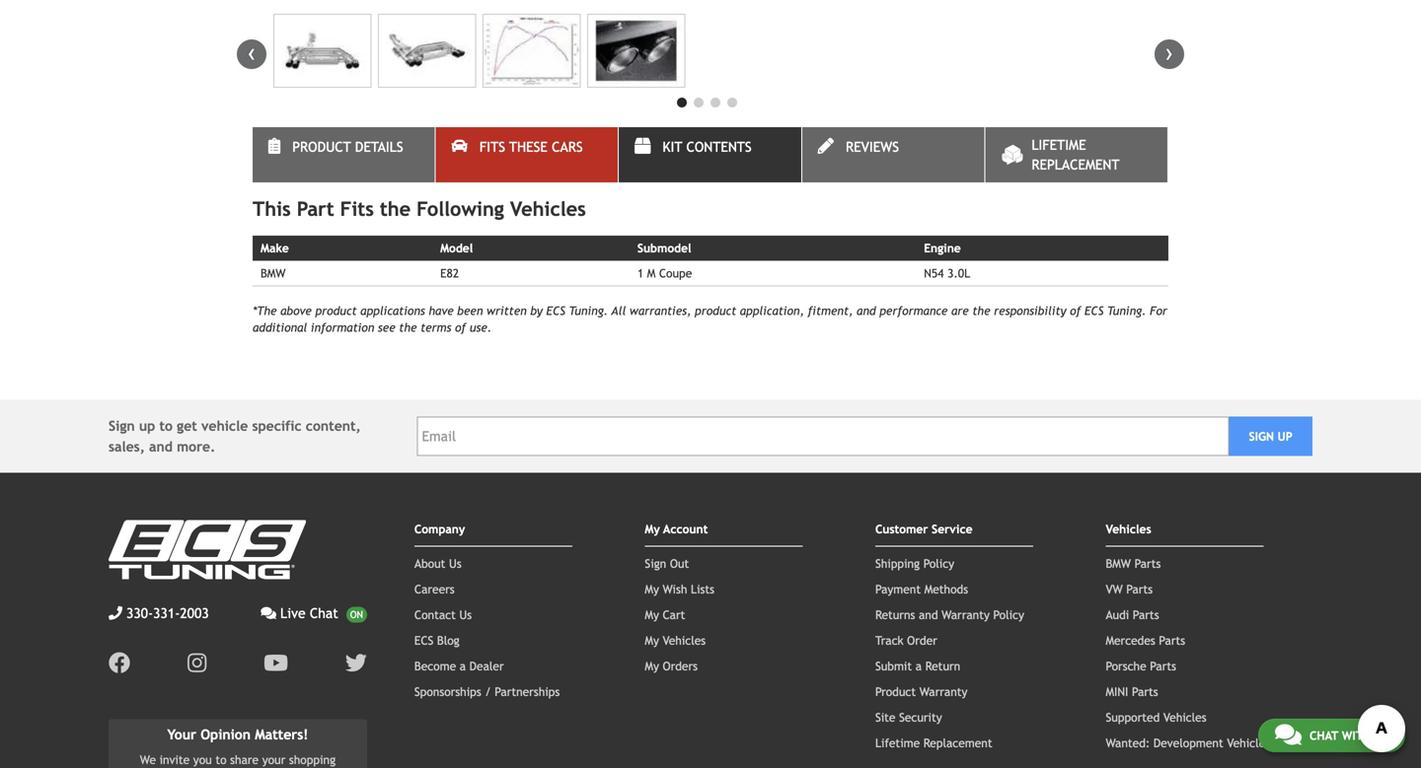 Task type: vqa. For each thing, say whether or not it's contained in the screenshot.
the valve cover washer image
no



Task type: describe. For each thing, give the bounding box(es) containing it.
payment
[[875, 583, 921, 597]]

vw parts link
[[1106, 583, 1153, 597]]

by
[[530, 304, 543, 318]]

parts for vw parts
[[1127, 583, 1153, 597]]

are
[[952, 304, 969, 318]]

contact us link
[[414, 609, 472, 622]]

a for submit
[[916, 660, 922, 674]]

become a dealer link
[[414, 660, 504, 674]]

your
[[262, 753, 286, 767]]

my cart
[[645, 609, 685, 622]]

you
[[193, 753, 212, 767]]

for
[[1150, 304, 1168, 318]]

blog
[[437, 634, 460, 648]]

sign up to get vehicle specific content, sales, and more.
[[109, 419, 361, 455]]

porsche parts link
[[1106, 660, 1177, 674]]

mini parts link
[[1106, 686, 1158, 699]]

2 vertical spatial the
[[399, 321, 417, 335]]

›
[[1166, 40, 1174, 66]]

fits these cars
[[480, 139, 583, 155]]

0 horizontal spatial ecs
[[414, 634, 434, 648]]

parts for mini parts
[[1132, 686, 1158, 699]]

we
[[140, 753, 156, 767]]

and inside *the above product applications have been written by                 ecs tuning. all warranties, product application, fitment,                 and performance are the responsibility of ecs tuning.                 for additional information see the terms of use.
[[857, 304, 876, 318]]

see
[[378, 321, 395, 335]]

fits these cars link
[[436, 128, 618, 183]]

following
[[417, 198, 504, 221]]

to inside sign up to get vehicle specific content, sales, and more.
[[159, 419, 173, 434]]

kit contents
[[663, 139, 752, 155]]

contents
[[686, 139, 752, 155]]

site security
[[875, 711, 942, 725]]

lifetime inside lifetime replacement
[[1032, 137, 1086, 153]]

sign out link
[[645, 557, 689, 571]]

instagram logo image
[[188, 653, 207, 675]]

terms
[[421, 321, 451, 335]]

company
[[414, 523, 465, 537]]

sponsorships / partnerships link
[[414, 686, 560, 699]]

vw
[[1106, 583, 1123, 597]]

more.
[[177, 439, 215, 455]]

returns and warranty policy link
[[875, 609, 1024, 622]]

product warranty
[[875, 686, 968, 699]]

mercedes
[[1106, 634, 1156, 648]]

bmw for bmw
[[261, 266, 286, 280]]

reviews link
[[802, 128, 985, 183]]

my for my account
[[645, 523, 660, 537]]

vw parts
[[1106, 583, 1153, 597]]

applications
[[360, 304, 425, 318]]

partnerships
[[495, 686, 560, 699]]

mini
[[1106, 686, 1129, 699]]

chat with us link
[[1258, 720, 1406, 753]]

mercedes parts
[[1106, 634, 1186, 648]]

2 horizontal spatial ecs
[[1085, 304, 1104, 318]]

1 es#3410632 - m-bm/t/4hkt - akrapovic slip-on titanium exhaust system - carbon fiber tips - light-weight titanium exhaust with a wonderful growl! - akrapovic - bmw image from the left
[[273, 14, 371, 88]]

this part fits the following vehicles
[[253, 198, 586, 221]]

330-
[[126, 606, 153, 622]]

a for become
[[460, 660, 466, 674]]

audi parts
[[1106, 609, 1159, 622]]

these
[[509, 139, 548, 155]]

my for my orders
[[645, 660, 659, 674]]

to inside 'we invite you to share your shopping'
[[216, 753, 227, 767]]

› link
[[1155, 40, 1184, 69]]

warranties,
[[630, 304, 691, 318]]

0 horizontal spatial fits
[[340, 198, 374, 221]]

mercedes parts link
[[1106, 634, 1186, 648]]

return
[[926, 660, 961, 674]]

Email email field
[[417, 417, 1229, 457]]

model
[[440, 242, 473, 255]]

my vehicles
[[645, 634, 706, 648]]

shipping
[[875, 557, 920, 571]]

this
[[253, 198, 291, 221]]

wish
[[663, 583, 687, 597]]

sales,
[[109, 439, 145, 455]]

shipping policy
[[875, 557, 955, 571]]

cart
[[663, 609, 685, 622]]

comments image
[[1275, 724, 1302, 747]]

1 tuning. from the left
[[569, 304, 608, 318]]

content,
[[306, 419, 361, 434]]

wanted: development vehicles link
[[1106, 737, 1270, 751]]

0 horizontal spatial of
[[455, 321, 466, 335]]

parts for porsche parts
[[1150, 660, 1177, 674]]

/
[[485, 686, 491, 699]]

twitter logo image
[[345, 653, 367, 675]]

development
[[1154, 737, 1224, 751]]

make
[[261, 242, 289, 255]]

service
[[932, 523, 973, 537]]

1 product from the left
[[315, 304, 357, 318]]

kit contents link
[[619, 128, 801, 183]]

and inside sign up to get vehicle specific content, sales, and more.
[[149, 439, 173, 455]]

product warranty link
[[875, 686, 968, 699]]

1 vertical spatial the
[[973, 304, 991, 318]]

porsche parts
[[1106, 660, 1177, 674]]

facebook logo image
[[109, 653, 130, 675]]

sign for sign out
[[645, 557, 666, 571]]

parts for bmw parts
[[1135, 557, 1161, 571]]

up for sign up to get vehicle specific content, sales, and more.
[[139, 419, 155, 434]]

‹ link
[[237, 40, 267, 69]]

1 vertical spatial lifetime replacement
[[875, 737, 993, 751]]

cars
[[552, 139, 583, 155]]

site security link
[[875, 711, 942, 725]]

e82
[[440, 266, 459, 280]]

order
[[907, 634, 938, 648]]

share
[[230, 753, 259, 767]]

product details link
[[253, 128, 435, 183]]

1
[[637, 266, 644, 280]]

product for product details
[[292, 139, 351, 155]]

1 vertical spatial warranty
[[920, 686, 968, 699]]

us for about us
[[449, 557, 462, 571]]

0 vertical spatial lifetime replacement link
[[985, 128, 1168, 183]]

1 horizontal spatial ecs
[[546, 304, 566, 318]]



Task type: locate. For each thing, give the bounding box(es) containing it.
0 horizontal spatial a
[[460, 660, 466, 674]]

chat inside chat with us link
[[1310, 729, 1339, 743]]

product up information
[[315, 304, 357, 318]]

up for sign up
[[1278, 430, 1293, 444]]

tuning. left for
[[1107, 304, 1147, 318]]

2 product from the left
[[695, 304, 736, 318]]

0 vertical spatial lifetime replacement
[[1032, 137, 1120, 173]]

2 horizontal spatial and
[[919, 609, 938, 622]]

and right fitment,
[[857, 304, 876, 318]]

responsibility
[[994, 304, 1067, 318]]

1 horizontal spatial bmw
[[1106, 557, 1131, 571]]

supported vehicles link
[[1106, 711, 1207, 725]]

n54 3.0l
[[924, 266, 970, 280]]

my wish lists
[[645, 583, 715, 597]]

parts up vw parts
[[1135, 557, 1161, 571]]

up inside sign up to get vehicle specific content, sales, and more.
[[139, 419, 155, 434]]

live chat link
[[261, 604, 367, 624]]

my cart link
[[645, 609, 685, 622]]

1 horizontal spatial a
[[916, 660, 922, 674]]

0 vertical spatial warranty
[[942, 609, 990, 622]]

es#3410632 - m-bm/t/4hkt - akrapovic slip-on titanium exhaust system - carbon fiber tips - light-weight titanium exhaust with a wonderful growl! - akrapovic - bmw image
[[273, 14, 371, 88], [378, 14, 476, 88], [483, 14, 581, 88], [587, 14, 685, 88]]

0 horizontal spatial policy
[[924, 557, 955, 571]]

sign for sign up to get vehicle specific content, sales, and more.
[[109, 419, 135, 434]]

chat left "with"
[[1310, 729, 1339, 743]]

and up order
[[919, 609, 938, 622]]

live chat
[[280, 606, 338, 622]]

comments image
[[261, 607, 276, 621]]

my left cart
[[645, 609, 659, 622]]

us right about
[[449, 557, 462, 571]]

my orders link
[[645, 660, 698, 674]]

sign for sign up
[[1249, 430, 1274, 444]]

sign inside sign up to get vehicle specific content, sales, and more.
[[109, 419, 135, 434]]

sponsorships
[[414, 686, 481, 699]]

parts for mercedes parts
[[1159, 634, 1186, 648]]

2 es#3410632 - m-bm/t/4hkt - akrapovic slip-on titanium exhaust system - carbon fiber tips - light-weight titanium exhaust with a wonderful growl! - akrapovic - bmw image from the left
[[378, 14, 476, 88]]

my left wish in the left of the page
[[645, 583, 659, 597]]

product down submit
[[875, 686, 916, 699]]

bmw up vw at the right of the page
[[1106, 557, 1131, 571]]

warranty
[[942, 609, 990, 622], [920, 686, 968, 699]]

1 vertical spatial lifetime
[[875, 737, 920, 751]]

0 vertical spatial replacement
[[1032, 157, 1120, 173]]

2 my from the top
[[645, 583, 659, 597]]

specific
[[252, 419, 302, 434]]

us for contact us
[[459, 609, 472, 622]]

product for product warranty
[[875, 686, 916, 699]]

submit a return link
[[875, 660, 961, 674]]

of down "been"
[[455, 321, 466, 335]]

1 horizontal spatial replacement
[[1032, 157, 1120, 173]]

1 vertical spatial us
[[459, 609, 472, 622]]

get
[[177, 419, 197, 434]]

the
[[380, 198, 411, 221], [973, 304, 991, 318], [399, 321, 417, 335]]

ecs blog link
[[414, 634, 460, 648]]

0 horizontal spatial sign
[[109, 419, 135, 434]]

payment methods link
[[875, 583, 968, 597]]

0 vertical spatial the
[[380, 198, 411, 221]]

0 horizontal spatial and
[[149, 439, 173, 455]]

engine
[[924, 242, 961, 255]]

3 es#3410632 - m-bm/t/4hkt - akrapovic slip-on titanium exhaust system - carbon fiber tips - light-weight titanium exhaust with a wonderful growl! - akrapovic - bmw image from the left
[[483, 14, 581, 88]]

0 vertical spatial lifetime
[[1032, 137, 1086, 153]]

vehicles down fits these cars link
[[510, 198, 586, 221]]

vehicle
[[201, 419, 248, 434]]

about
[[414, 557, 446, 571]]

sponsorships / partnerships
[[414, 686, 560, 699]]

my for my vehicles
[[645, 634, 659, 648]]

0 horizontal spatial replacement
[[924, 737, 993, 751]]

kit
[[663, 139, 682, 155]]

careers link
[[414, 583, 455, 597]]

my left orders
[[645, 660, 659, 674]]

about us link
[[414, 557, 462, 571]]

methods
[[925, 583, 968, 597]]

product right warranties,
[[695, 304, 736, 318]]

careers
[[414, 583, 455, 597]]

contact us
[[414, 609, 472, 622]]

and
[[857, 304, 876, 318], [149, 439, 173, 455], [919, 609, 938, 622]]

ecs blog
[[414, 634, 460, 648]]

product details
[[292, 139, 403, 155]]

1 a from the left
[[460, 660, 466, 674]]

chat right live on the left bottom of page
[[310, 606, 338, 622]]

the right are
[[973, 304, 991, 318]]

1 horizontal spatial product
[[875, 686, 916, 699]]

payment methods
[[875, 583, 968, 597]]

1 horizontal spatial and
[[857, 304, 876, 318]]

parts for audi parts
[[1133, 609, 1159, 622]]

your opinion matters!
[[167, 728, 308, 743]]

vehicles
[[510, 198, 586, 221], [1106, 523, 1152, 537], [663, 634, 706, 648], [1164, 711, 1207, 725], [1227, 737, 1270, 751]]

opinion
[[201, 728, 251, 743]]

1 vertical spatial replacement
[[924, 737, 993, 751]]

1 horizontal spatial policy
[[993, 609, 1024, 622]]

up inside button
[[1278, 430, 1293, 444]]

fits left these
[[480, 139, 505, 155]]

vehicles up 'wanted: development vehicles'
[[1164, 711, 1207, 725]]

policy
[[924, 557, 955, 571], [993, 609, 1024, 622]]

been
[[457, 304, 483, 318]]

0 horizontal spatial tuning.
[[569, 304, 608, 318]]

the right see
[[399, 321, 417, 335]]

0 vertical spatial of
[[1070, 304, 1081, 318]]

0 vertical spatial and
[[857, 304, 876, 318]]

parts up porsche parts link
[[1159, 634, 1186, 648]]

vehicles up bmw parts
[[1106, 523, 1152, 537]]

customer
[[875, 523, 928, 537]]

warranty down "methods"
[[942, 609, 990, 622]]

ecs tuning image
[[109, 521, 306, 580]]

0 vertical spatial chat
[[310, 606, 338, 622]]

1 horizontal spatial tuning.
[[1107, 304, 1147, 318]]

chat inside live chat link
[[310, 606, 338, 622]]

invite
[[160, 753, 190, 767]]

use.
[[470, 321, 492, 335]]

1 horizontal spatial fits
[[480, 139, 505, 155]]

1 vertical spatial policy
[[993, 609, 1024, 622]]

additional
[[253, 321, 307, 335]]

0 vertical spatial us
[[449, 557, 462, 571]]

0 horizontal spatial bmw
[[261, 266, 286, 280]]

ecs left blog
[[414, 634, 434, 648]]

a left dealer
[[460, 660, 466, 674]]

shipping policy link
[[875, 557, 955, 571]]

1 horizontal spatial lifetime
[[1032, 137, 1086, 153]]

audi
[[1106, 609, 1129, 622]]

0 horizontal spatial product
[[315, 304, 357, 318]]

0 horizontal spatial lifetime
[[875, 737, 920, 751]]

orders
[[663, 660, 698, 674]]

mini parts
[[1106, 686, 1158, 699]]

supported vehicles
[[1106, 711, 1207, 725]]

a left return
[[916, 660, 922, 674]]

track order
[[875, 634, 938, 648]]

0 horizontal spatial product
[[292, 139, 351, 155]]

4 es#3410632 - m-bm/t/4hkt - akrapovic slip-on titanium exhaust system - carbon fiber tips - light-weight titanium exhaust with a wonderful growl! - akrapovic - bmw image from the left
[[587, 14, 685, 88]]

bmw parts link
[[1106, 557, 1161, 571]]

0 vertical spatial bmw
[[261, 266, 286, 280]]

phone image
[[109, 607, 122, 621]]

1 vertical spatial product
[[875, 686, 916, 699]]

2 tuning. from the left
[[1107, 304, 1147, 318]]

with
[[1342, 729, 1371, 743]]

2 a from the left
[[916, 660, 922, 674]]

2 vertical spatial and
[[919, 609, 938, 622]]

1 vertical spatial chat
[[1310, 729, 1339, 743]]

product
[[315, 304, 357, 318], [695, 304, 736, 318]]

1 horizontal spatial up
[[1278, 430, 1293, 444]]

my orders
[[645, 660, 698, 674]]

0 horizontal spatial to
[[159, 419, 173, 434]]

coupe
[[659, 266, 692, 280]]

us right "with"
[[1375, 729, 1389, 743]]

dealer
[[470, 660, 504, 674]]

sign up button
[[1229, 417, 1313, 457]]

5 my from the top
[[645, 660, 659, 674]]

2 horizontal spatial sign
[[1249, 430, 1274, 444]]

4 my from the top
[[645, 634, 659, 648]]

and right sales,
[[149, 439, 173, 455]]

ecs right responsibility
[[1085, 304, 1104, 318]]

us right contact
[[459, 609, 472, 622]]

0 horizontal spatial chat
[[310, 606, 338, 622]]

1 horizontal spatial product
[[695, 304, 736, 318]]

ecs right by
[[546, 304, 566, 318]]

part
[[297, 198, 334, 221]]

track order link
[[875, 634, 938, 648]]

of right responsibility
[[1070, 304, 1081, 318]]

security
[[899, 711, 942, 725]]

parts down mercedes parts at the right
[[1150, 660, 1177, 674]]

m
[[647, 266, 656, 280]]

1 vertical spatial and
[[149, 439, 173, 455]]

3 my from the top
[[645, 609, 659, 622]]

parts up mercedes parts 'link'
[[1133, 609, 1159, 622]]

become a dealer
[[414, 660, 504, 674]]

tuning.
[[569, 304, 608, 318], [1107, 304, 1147, 318]]

my for my wish lists
[[645, 583, 659, 597]]

information
[[311, 321, 374, 335]]

0 vertical spatial product
[[292, 139, 351, 155]]

0 horizontal spatial lifetime replacement
[[875, 737, 993, 751]]

vehicles left comments icon
[[1227, 737, 1270, 751]]

0 vertical spatial policy
[[924, 557, 955, 571]]

youtube logo image
[[264, 653, 288, 675]]

0 vertical spatial fits
[[480, 139, 505, 155]]

audi parts link
[[1106, 609, 1159, 622]]

my vehicles link
[[645, 634, 706, 648]]

1 vertical spatial lifetime replacement link
[[875, 737, 993, 751]]

matters!
[[255, 728, 308, 743]]

bmw
[[261, 266, 286, 280], [1106, 557, 1131, 571]]

the down details at the left top
[[380, 198, 411, 221]]

contact
[[414, 609, 456, 622]]

have
[[429, 304, 454, 318]]

my for my cart
[[645, 609, 659, 622]]

1 horizontal spatial lifetime replacement
[[1032, 137, 1120, 173]]

fits right "part"
[[340, 198, 374, 221]]

1 my from the top
[[645, 523, 660, 537]]

parts right vw at the right of the page
[[1127, 583, 1153, 597]]

to left get
[[159, 419, 173, 434]]

lifetime
[[1032, 137, 1086, 153], [875, 737, 920, 751]]

parts down 'porsche parts'
[[1132, 686, 1158, 699]]

0 vertical spatial to
[[159, 419, 173, 434]]

details
[[355, 139, 403, 155]]

1 vertical spatial bmw
[[1106, 557, 1131, 571]]

returns
[[875, 609, 915, 622]]

0 horizontal spatial up
[[139, 419, 155, 434]]

shopping
[[289, 753, 336, 767]]

wanted: development vehicles
[[1106, 737, 1270, 751]]

parts
[[1135, 557, 1161, 571], [1127, 583, 1153, 597], [1133, 609, 1159, 622], [1159, 634, 1186, 648], [1150, 660, 1177, 674], [1132, 686, 1158, 699]]

supported
[[1106, 711, 1160, 725]]

warranty down return
[[920, 686, 968, 699]]

to right you
[[216, 753, 227, 767]]

bmw down make
[[261, 266, 286, 280]]

1 horizontal spatial to
[[216, 753, 227, 767]]

product left details at the left top
[[292, 139, 351, 155]]

bmw for bmw parts
[[1106, 557, 1131, 571]]

vehicles up orders
[[663, 634, 706, 648]]

become
[[414, 660, 456, 674]]

tuning. left the all on the top left
[[569, 304, 608, 318]]

1 vertical spatial of
[[455, 321, 466, 335]]

sign inside button
[[1249, 430, 1274, 444]]

2 vertical spatial us
[[1375, 729, 1389, 743]]

product inside 'product details' link
[[292, 139, 351, 155]]

1 vertical spatial to
[[216, 753, 227, 767]]

your
[[167, 728, 196, 743]]

1 horizontal spatial chat
[[1310, 729, 1339, 743]]

my down the my cart "link"
[[645, 634, 659, 648]]

1 vertical spatial fits
[[340, 198, 374, 221]]

1 horizontal spatial of
[[1070, 304, 1081, 318]]

my left account
[[645, 523, 660, 537]]

site
[[875, 711, 896, 725]]

submit
[[875, 660, 912, 674]]

1 horizontal spatial sign
[[645, 557, 666, 571]]

out
[[670, 557, 689, 571]]



